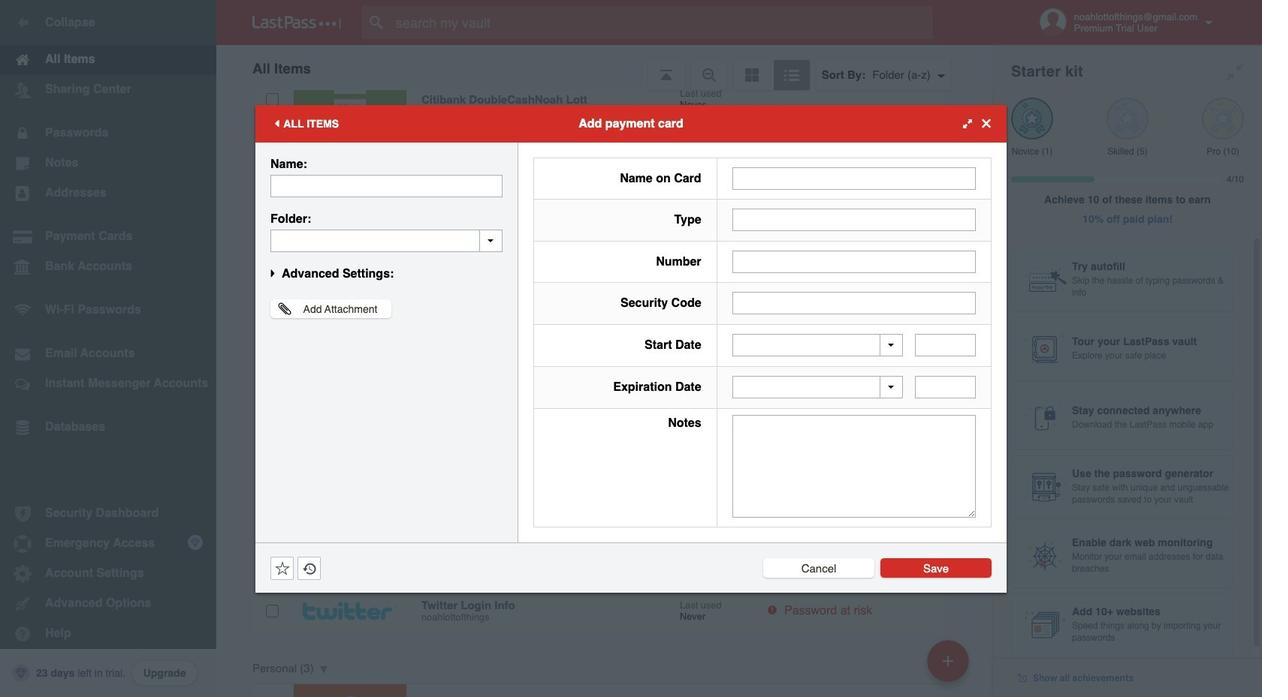 Task type: vqa. For each thing, say whether or not it's contained in the screenshot.
caret right icon
no



Task type: describe. For each thing, give the bounding box(es) containing it.
new item image
[[943, 656, 953, 667]]

lastpass image
[[252, 16, 341, 29]]

search my vault text field
[[362, 6, 962, 39]]

vault options navigation
[[216, 45, 993, 90]]



Task type: locate. For each thing, give the bounding box(es) containing it.
None text field
[[270, 175, 503, 197], [915, 335, 976, 357], [732, 415, 976, 518], [270, 175, 503, 197], [915, 335, 976, 357], [732, 415, 976, 518]]

dialog
[[255, 105, 1007, 593]]

main navigation navigation
[[0, 0, 216, 698]]

new item navigation
[[922, 636, 978, 698]]

None text field
[[732, 167, 976, 190], [732, 209, 976, 232], [270, 230, 503, 252], [732, 251, 976, 273], [732, 292, 976, 315], [915, 377, 976, 399], [732, 167, 976, 190], [732, 209, 976, 232], [270, 230, 503, 252], [732, 251, 976, 273], [732, 292, 976, 315], [915, 377, 976, 399]]

Search search field
[[362, 6, 962, 39]]



